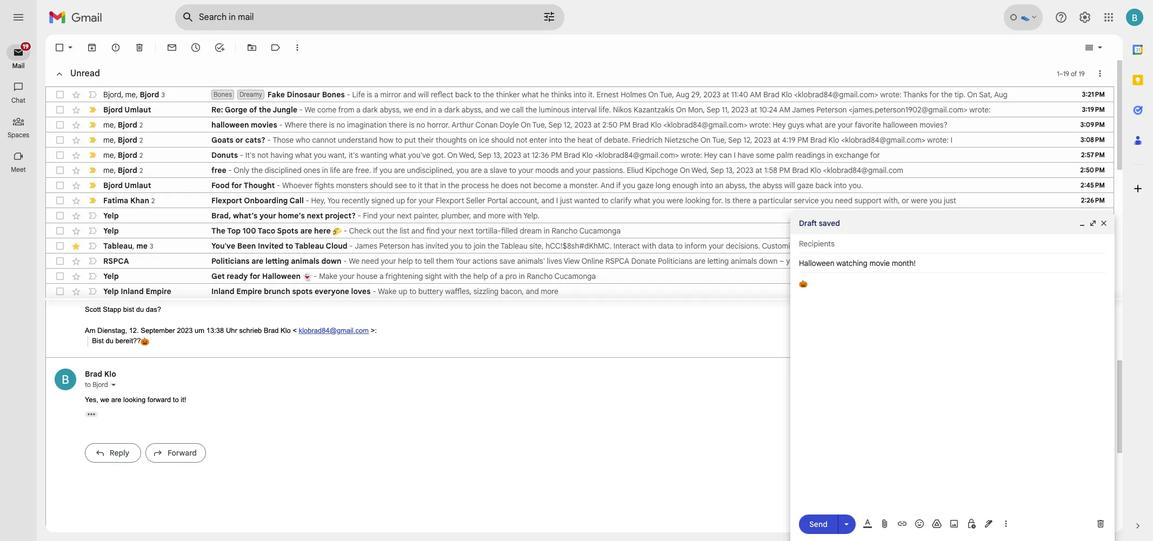Task type: vqa. For each thing, say whether or not it's contained in the screenshot.
🎃 icon within message body text field
yes



Task type: describe. For each thing, give the bounding box(es) containing it.
5 ͏͏ from the left
[[688, 226, 690, 236]]

0 horizontal spatial bones
[[214, 90, 232, 98]]

1 horizontal spatial can
[[801, 256, 813, 266]]

13:38
[[206, 326, 224, 334]]

2 halloween from the left
[[883, 120, 918, 130]]

1 vertical spatial back
[[815, 181, 832, 190]]

- right call on the top of the page
[[306, 196, 309, 205]]

in left life
[[322, 165, 328, 175]]

saved
[[819, 218, 840, 228]]

0 vertical spatial cucamonga
[[579, 226, 621, 236]]

to left 'it!'
[[173, 396, 179, 404]]

- left where
[[279, 120, 283, 130]]

to down the spots
[[285, 241, 293, 251]]

0 vertical spatial hey
[[773, 120, 786, 130]]

movies?
[[919, 120, 948, 130]]

thought
[[244, 181, 275, 190]]

donate
[[631, 256, 656, 266]]

1 horizontal spatial next
[[397, 211, 412, 221]]

0 horizontal spatial abyss,
[[380, 105, 401, 115]]

see
[[395, 181, 407, 190]]

sep left 29
[[1084, 227, 1096, 235]]

- down dinosaur
[[299, 105, 303, 115]]

sep up have
[[728, 135, 742, 145]]

me for goats or cats?
[[103, 135, 114, 145]]

to up policy
[[1017, 241, 1025, 251]]

2 horizontal spatial i
[[951, 135, 952, 145]]

up for to
[[399, 287, 407, 296]]

<klobrad84@gmail.com> up the favorite
[[794, 90, 878, 99]]

are up see
[[394, 165, 405, 175]]

of up sizzling
[[490, 271, 497, 281]]

are down show details image
[[111, 396, 121, 404]]

yelp for brad, what's your home's next project?
[[103, 211, 119, 221]]

nikos
[[613, 105, 632, 115]]

of left inbox section options icon
[[1071, 69, 1077, 78]]

you
[[327, 196, 340, 205]]

2023 down have
[[736, 165, 753, 175]]

and right mirror
[[403, 90, 416, 99]]

0 vertical spatial 12,
[[564, 120, 573, 130]]

2 vertical spatial i
[[556, 196, 558, 205]]

sat,
[[979, 90, 992, 99]]

11:40
[[731, 90, 748, 99]]

dream
[[520, 226, 542, 236]]

painter,
[[414, 211, 439, 221]]

yelp for the top 100 taco spots are here
[[103, 226, 119, 236]]

0 horizontal spatial back
[[455, 90, 472, 99]]

long
[[656, 181, 670, 190]]

2 umlaut from the top
[[125, 181, 151, 190]]

the down your
[[460, 271, 471, 281]]

show trimmed content image
[[85, 412, 98, 417]]

brad up to bjord
[[85, 369, 102, 379]]

inform
[[685, 241, 707, 251]]

<james.peterson1902@gmail.com>
[[849, 105, 967, 115]]

your right make
[[339, 271, 355, 281]]

are up process at the top left of the page
[[471, 165, 482, 175]]

2 horizontal spatial is
[[409, 120, 415, 130]]

to left join
[[465, 241, 472, 251]]

2 horizontal spatial help
[[815, 256, 830, 266]]

2 were from the left
[[911, 196, 928, 205]]

taco
[[258, 226, 275, 236]]

1 were from the left
[[667, 196, 683, 205]]

1 horizontal spatial we
[[403, 105, 413, 115]]

wrote: down movies? on the top right
[[927, 135, 949, 145]]

life.
[[599, 105, 611, 115]]

- right 🌮 icon
[[344, 226, 347, 236]]

disciplined
[[265, 165, 302, 175]]

on left mon,
[[676, 105, 686, 115]]

doyle
[[500, 120, 519, 130]]

0 horizontal spatial can
[[719, 150, 732, 160]]

at left 10:24
[[750, 105, 757, 115]]

wrote: down 10:24
[[749, 120, 771, 130]]

heat
[[577, 135, 593, 145]]

5 row from the top
[[46, 148, 1114, 163]]

1 vertical spatial du
[[106, 337, 113, 345]]

we for we come from a dark abyss, we end in a dark abyss, and we call the luminous interval life. nikos kazantzakis on mon, sep 11, 2023 at 10:24 am james peterson <james.peterson1902@gmail.com> wrote:
[[305, 105, 315, 115]]

cats?
[[245, 135, 265, 145]]

sep up the an
[[710, 165, 724, 175]]

spaces heading
[[0, 131, 37, 139]]

klo down kazantzakis
[[651, 120, 661, 130]]

uk
[[883, 256, 893, 266]]

2 horizontal spatial abyss,
[[725, 181, 747, 190]]

- left 'find'
[[358, 211, 361, 221]]

what right the clarify
[[634, 196, 650, 205]]

2 animals from the left
[[731, 256, 757, 266]]

damit wir kommen?
[[85, 284, 147, 292]]

of right heat
[[595, 135, 602, 145]]

free - only the disciplined ones in life are free. if you are undisciplined, you are a slave to your moods and your passions. eliud kipchoge on wed, sep 13, 2023 at 1:58 pm brad klo <klobrad84@gmail.com
[[211, 165, 903, 175]]

2023 right 11,
[[731, 105, 748, 115]]

re: gorge of the jungle - we come from a dark abyss, we end in a dark abyss, and we call the luminous interval life. nikos kazantzakis on mon, sep 11, 2023 at 10:24 am james peterson <james.peterson1902@gmail.com> wrote:
[[211, 105, 991, 115]]

re:
[[211, 105, 223, 115]]

wrote: up <james.peterson1902@gmail.com>
[[880, 90, 902, 99]]

2 just from the left
[[944, 196, 956, 205]]

find
[[363, 211, 378, 221]]

navigation containing mail
[[0, 35, 38, 541]]

das?
[[146, 305, 161, 313]]

2 horizontal spatial we
[[500, 105, 510, 115]]

hcc!$8sh#dkhmc.
[[546, 241, 612, 251]]

1 rspca from the left
[[103, 256, 129, 266]]

your up the food for thought - whoever fights monsters should see to it that in the process he does not become a monster. and if you gaze long enough into an abyss, the abyss will gaze back into you.
[[518, 165, 533, 175]]

save
[[499, 256, 515, 266]]

3 inside tableau , me 3
[[150, 242, 153, 250]]

favorite
[[855, 120, 881, 130]]

more options image
[[1003, 518, 1009, 529]]

2 empire from the left
[[236, 287, 262, 296]]

ernest
[[597, 90, 619, 99]]

the up "thought"
[[251, 165, 263, 175]]

4:19
[[782, 135, 796, 145]]

to left inform
[[676, 241, 683, 251]]

signed
[[371, 196, 394, 205]]

what down who
[[295, 150, 312, 160]]

food for thought - whoever fights monsters should see to it that in the process he does not become a monster. and if you gaze long enough into an abyss, the abyss will gaze back into you.
[[211, 181, 863, 190]]

filled
[[501, 226, 518, 236]]

13 row from the top
[[46, 269, 1114, 284]]

1 bjord umlaut from the top
[[103, 105, 151, 115]]

kommen?
[[116, 284, 147, 292]]

0 vertical spatial 1
[[1057, 69, 1059, 78]]

sep left 28
[[1084, 272, 1096, 280]]

0 vertical spatial wed,
[[459, 150, 476, 160]]

are right life
[[342, 165, 353, 175]]

the left tip. in the top of the page
[[941, 90, 953, 99]]

1 inland from the left
[[121, 287, 144, 296]]

what's
[[233, 211, 258, 221]]

row containing rspca
[[46, 254, 1114, 269]]

me for halloween movies
[[103, 120, 114, 129]]

brad up friedrich
[[632, 120, 649, 130]]

2023 up some
[[754, 135, 771, 145]]

your up frightening
[[381, 256, 396, 266]]

mail heading
[[0, 62, 37, 70]]

search in mail image
[[178, 8, 198, 27]]

1 vertical spatial james
[[355, 241, 377, 251]]

1 gaze from the left
[[637, 181, 654, 190]]

me , bjord 2 for halloween
[[103, 120, 143, 129]]

your up government at the right of the page
[[900, 241, 916, 251]]

a right house
[[379, 271, 384, 281]]

your left the favorite
[[838, 120, 853, 130]]

thoughts
[[436, 135, 467, 145]]

19 inside navigation
[[23, 43, 29, 50]]

1 vertical spatial hey
[[704, 150, 717, 160]]

got.
[[432, 150, 446, 160]]

sep 28
[[1084, 272, 1105, 280]]

1:58
[[764, 165, 777, 175]]

4 yelp from the top
[[103, 287, 119, 296]]

me , bjord 2 for donuts
[[103, 150, 143, 160]]

1 vertical spatial 13,
[[726, 165, 734, 175]]

1 vertical spatial should
[[370, 181, 393, 190]]

- down disciplined
[[277, 181, 280, 190]]

the left process at the top left of the page
[[448, 181, 459, 190]]

add to tasks image
[[214, 42, 225, 53]]

mark as unread image
[[167, 42, 177, 53]]

hey,
[[311, 196, 326, 205]]

and down become
[[541, 196, 554, 205]]

a left mirror
[[374, 90, 378, 99]]

brunch
[[264, 287, 290, 296]]

for down only
[[231, 181, 242, 190]]

2 no from the left
[[416, 120, 425, 130]]

invited
[[426, 241, 448, 251]]

me for free
[[103, 165, 114, 175]]

, for free - only the disciplined ones in life are free. if you are undisciplined, you are a slave to your moods and your passions. eliud kipchoge on wed, sep 13, 2023 at 1:58 pm brad klo <klobrad84@gmail.com
[[114, 165, 116, 175]]

reflect
[[431, 90, 453, 99]]

2 dark from the left
[[444, 105, 460, 115]]

1 vertical spatial not
[[257, 150, 269, 160]]

archive image
[[86, 42, 97, 53]]

for right "thanks"
[[929, 90, 939, 99]]

understand
[[338, 135, 377, 145]]

report spam image
[[110, 42, 121, 53]]

2 inland from the left
[[211, 287, 234, 296]]

stop
[[832, 256, 847, 266]]

row containing fatima khan
[[46, 193, 1114, 208]]

thinks
[[551, 90, 572, 99]]

1 horizontal spatial am
[[779, 105, 790, 115]]

0 vertical spatial put
[[404, 135, 416, 145]]

>:
[[371, 326, 377, 334]]

1 horizontal spatial tableau
[[295, 241, 324, 251]]

from
[[338, 105, 354, 115]]

yes, we are looking forward to it!
[[85, 396, 188, 404]]

Message Body text field
[[799, 278, 1106, 503]]

2 rspca from the left
[[605, 256, 629, 266]]

if
[[616, 181, 621, 190]]

pm up free - only the disciplined ones in life are free. if you are undisciplined, you are a slave to your moods and your passions. eliud kipchoge on wed, sep 13, 2023 at 1:58 pm brad klo <klobrad84@gmail.com
[[551, 150, 562, 160]]

the left 'list'
[[386, 226, 398, 236]]

0 horizontal spatial will
[[418, 90, 429, 99]]

it's
[[349, 150, 359, 160]]

1 horizontal spatial or
[[902, 196, 909, 205]]

here
[[314, 226, 331, 236]]

main menu image
[[12, 11, 25, 24]]

1 dark from the left
[[362, 105, 378, 115]]

1 horizontal spatial 19
[[1063, 69, 1069, 78]]

, for donuts - it's not having what you want, it's wanting what you've got. on wed, sep 13, 2023 at 12:36 pm brad klo <klobrad84@gmail.com> wrote: hey can i have some palm readings in exchange for
[[114, 150, 116, 160]]

1 just from the left
[[560, 196, 572, 205]]

to left it
[[409, 181, 416, 190]]

life
[[330, 165, 340, 175]]

and up "conan"
[[485, 105, 498, 115]]

to left tell
[[415, 256, 422, 266]]

2 horizontal spatial tableau
[[501, 241, 528, 251]]

0 vertical spatial more
[[488, 211, 506, 221]]

is for life
[[367, 90, 372, 99]]

call
[[512, 105, 524, 115]]

we for we need your help to tell them your actions save animals' lives view online rspca donate politicians are letting animals down – you can help stop them the uk government has dropped 15 of its policy
[[349, 256, 360, 266]]

- check out the list and find your next tortilla-filled dream in rancho cucamonga ͏ ͏ ͏ ͏ ͏ ͏͏ ͏ ͏ ͏ ͏ ͏͏ ͏ ͏ ͏ ͏ ͏ ͏ ͏ ͏ ͏ ͏͏ ͏ ͏ ͏ ͏ ͏͏ ͏ ͏ ͏ ͏ ͏ ͏ ͏ ͏ ͏ ͏͏ ͏ ͏ ͏ ͏ ͏͏ ͏ ͏ ͏ ͏ ͏ ͏ ͏ ͏ ͏ ͏͏ ͏ ͏ ͏ ͏ ͏͏ ͏
[[342, 226, 731, 236]]

wanted
[[574, 196, 599, 205]]

call
[[290, 196, 304, 205]]

get ready for halloween
[[211, 271, 303, 281]]

0 vertical spatial james
[[792, 105, 814, 115]]

klo up 'guys'
[[781, 90, 792, 99]]

the right call
[[526, 105, 537, 115]]

11,
[[722, 105, 729, 115]]

0 horizontal spatial am
[[750, 90, 761, 99]]

the right join
[[488, 241, 499, 251]]

2 flexport from the left
[[436, 196, 464, 205]]

1 vertical spatial more
[[541, 287, 558, 296]]

2 for halloween movies
[[139, 121, 143, 129]]

1 horizontal spatial abyss,
[[461, 105, 483, 115]]

decisions.
[[726, 241, 760, 251]]

toggle confidential mode image
[[966, 518, 977, 529]]

klobrad84@gmail.com link
[[299, 326, 369, 334]]

home's
[[278, 211, 305, 221]]

0 horizontal spatial with
[[444, 271, 458, 281]]

on right doyle
[[521, 120, 531, 130]]

0 vertical spatial the
[[211, 226, 225, 236]]

0 horizontal spatial –
[[780, 256, 784, 266]]

0 vertical spatial has
[[412, 241, 424, 251]]

what down how
[[389, 150, 406, 160]]

support
[[854, 196, 881, 205]]

1 ͏͏ from the left
[[630, 226, 632, 236]]

sight
[[425, 271, 442, 281]]

1 horizontal spatial bones
[[322, 90, 345, 99]]

with,
[[883, 196, 900, 205]]

0 horizontal spatial 13,
[[493, 150, 502, 160]]

into left you.
[[834, 181, 847, 190]]

2 inside fatima khan 2
[[151, 197, 155, 205]]

ready
[[227, 271, 248, 281]]

brad up readings
[[810, 135, 827, 145]]

1 horizontal spatial put
[[1026, 241, 1038, 251]]

clarify
[[610, 196, 632, 205]]

chat heading
[[0, 96, 37, 105]]

gmail image
[[49, 6, 108, 28]]

4 row from the top
[[46, 132, 1114, 148]]

, for halloween movies - where there is no imagination there is no horror. arthur conan doyle on tue, sep 12, 2023 at 2:50 pm brad klo <klobrad84@gmail.com> wrote: hey guys what are your favorite halloween movies?
[[114, 120, 116, 129]]

customize
[[762, 241, 798, 251]]

the left 'thinker'
[[483, 90, 494, 99]]

unread main content
[[45, 35, 1123, 541]]

your
[[455, 256, 471, 266]]

pm right 1:58
[[779, 165, 790, 175]]

and right moods
[[561, 165, 574, 175]]

0 horizontal spatial tue,
[[532, 120, 547, 130]]

1 vertical spatial wed,
[[691, 165, 709, 175]]

2 politicians from the left
[[658, 256, 693, 266]]

oct 1
[[1089, 211, 1105, 219]]

0 vertical spatial not
[[516, 135, 527, 145]]

1 vertical spatial 🎃 image
[[141, 337, 149, 346]]

🎃 image inside message body text field
[[799, 280, 807, 288]]

2 vertical spatial not
[[520, 181, 531, 190]]

spots
[[277, 226, 298, 236]]

a up 'horror.'
[[438, 105, 442, 115]]

dropped
[[953, 256, 983, 266]]

1 umlaut from the top
[[125, 105, 151, 115]]

at left '4:19'
[[773, 135, 780, 145]]

0 horizontal spatial tableau
[[103, 241, 132, 251]]

2 aug from the left
[[994, 90, 1008, 99]]

3 ͏͏ from the left
[[659, 226, 661, 236]]

klo down heat
[[582, 150, 593, 160]]

seller
[[466, 196, 485, 205]]

to down the and
[[601, 196, 608, 205]]

been
[[237, 241, 256, 251]]

0 vertical spatial with
[[507, 211, 522, 221]]

to left 'thinker'
[[474, 90, 481, 99]]

you've
[[211, 241, 235, 251]]

september
[[141, 326, 175, 334]]

2023 down 'interval'
[[575, 120, 592, 130]]

to down frightening
[[409, 287, 416, 296]]

2023 up slave
[[504, 150, 521, 160]]

0 horizontal spatial there
[[309, 120, 327, 130]]

insert signature image
[[983, 518, 994, 529]]

1 – 19 of 19
[[1057, 69, 1085, 78]]

12:36
[[532, 150, 549, 160]]

2 horizontal spatial with
[[642, 241, 656, 251]]

everyone
[[315, 287, 349, 296]]

support image
[[1055, 11, 1068, 24]]

halloween
[[262, 271, 301, 281]]

2 horizontal spatial there
[[732, 196, 751, 205]]

is for there
[[329, 120, 335, 130]]

more send options image
[[841, 519, 852, 530]]

the left heat
[[564, 135, 575, 145]]

1 vertical spatial need
[[361, 256, 379, 266]]

1 horizontal spatial peterson
[[816, 105, 847, 115]]

actions
[[472, 256, 498, 266]]

1 horizontal spatial i
[[734, 150, 736, 160]]

in right dream
[[544, 226, 550, 236]]

for down see
[[407, 196, 417, 205]]

move to image
[[247, 42, 257, 53]]

are left here
[[300, 226, 312, 236]]

to up yes,
[[85, 380, 91, 389]]

0 vertical spatial –
[[1059, 69, 1063, 78]]

me , bjord 2 for free
[[103, 165, 143, 175]]



Task type: locate. For each thing, give the bounding box(es) containing it.
only
[[234, 165, 249, 175]]

0 vertical spatial need
[[835, 196, 853, 205]]

a down free - only the disciplined ones in life are free. if you are undisciplined, you are a slave to your moods and your passions. eliud kipchoge on wed, sep 13, 2023 at 1:58 pm brad klo <klobrad84@gmail.com
[[563, 181, 567, 190]]

exchange
[[835, 150, 868, 160]]

4 me , bjord 2 from the top
[[103, 165, 143, 175]]

1 horizontal spatial back
[[815, 181, 832, 190]]

9 row from the top
[[46, 208, 1114, 223]]

jungle
[[273, 105, 297, 115]]

8 ͏͏ from the left
[[727, 226, 729, 236]]

🎃 image
[[799, 280, 807, 288], [141, 337, 149, 346]]

rspca down you've been invited to tableau cloud - james peterson has invited you to join the tableau site, hcc!$8sh#dkhmc. interact with data to inform your decisions. customize data visualizations to answer your questions. share discoveries to put
[[605, 256, 629, 266]]

just left wanted
[[560, 196, 572, 205]]

waffles,
[[445, 287, 472, 296]]

14 row from the top
[[46, 284, 1114, 299]]

to left the answer
[[865, 241, 872, 251]]

up down see
[[396, 196, 405, 205]]

1 horizontal spatial no
[[416, 120, 425, 130]]

insert emoji ‪(⌘⇧2)‬ image
[[914, 518, 925, 529]]

10 row from the top
[[46, 223, 1114, 238]]

1 vertical spatial the
[[868, 256, 881, 266]]

klo up exchange
[[829, 135, 839, 145]]

me , bjord 2 for goats
[[103, 135, 143, 145]]

1 me , bjord 2 from the top
[[103, 120, 143, 129]]

2 for goats or cats?
[[139, 136, 143, 144]]

0 horizontal spatial put
[[404, 135, 416, 145]]

help for - make your house a frightening sight with the help of a pro in rancho cucamonga ͏ ͏ ͏ ͏ ͏ ͏ ͏ ͏ ͏ ͏ ͏ ͏ ͏ ͏ ͏ ͏ ͏ ͏ ͏ ͏ ͏ ͏ ͏ ͏ ͏ ͏ ͏ ͏ ͏ ͏ ͏ ͏ ͏ ͏ ͏ ͏ ͏ ͏ ͏ ͏ ͏ ͏ ͏ ͏ ͏ ͏ ͏ ͏ ͏ ͏ ͏ ͏ ͏ ͏ ͏ ͏ ͏ ͏ ͏ ͏ ͏
[[473, 271, 488, 281]]

0 vertical spatial tue,
[[660, 90, 674, 99]]

discard draft ‪(⌘⇧d)‬ image
[[1095, 518, 1106, 529]]

movies
[[251, 120, 277, 130]]

away image
[[1021, 13, 1030, 22]]

2 ͏͏ from the left
[[640, 226, 642, 236]]

1 horizontal spatial should
[[491, 135, 514, 145]]

sep
[[707, 105, 720, 115], [548, 120, 562, 130], [728, 135, 742, 145], [478, 150, 491, 160], [710, 165, 724, 175], [1084, 227, 1096, 235], [1084, 272, 1096, 280]]

insert link ‪(⌘k)‬ image
[[897, 518, 908, 529]]

site,
[[530, 241, 544, 251]]

readings
[[795, 150, 825, 160]]

just up questions. at top
[[944, 196, 956, 205]]

1 empire from the left
[[146, 287, 171, 296]]

2 letting from the left
[[707, 256, 729, 266]]

thanks
[[903, 90, 928, 99]]

0 vertical spatial we
[[305, 105, 315, 115]]

were right with,
[[911, 196, 928, 205]]

it.
[[588, 90, 595, 99]]

1 horizontal spatial with
[[507, 211, 522, 221]]

goats or cats? - those who cannot understand how to put their thoughts on ice should not enter into the heat of debate. friedrich nietzsche on tue, sep 12, 2023 at 4:19 pm brad klo <klobrad84@gmail.com> wrote: i
[[211, 135, 952, 145]]

0 vertical spatial looking
[[685, 196, 710, 205]]

service
[[794, 196, 819, 205]]

1 horizontal spatial 1
[[1102, 211, 1105, 219]]

meet heading
[[0, 165, 37, 174]]

0 horizontal spatial no
[[336, 120, 345, 130]]

- right 'free'
[[228, 165, 232, 175]]

- down cloud at left top
[[343, 256, 347, 266]]

1 data from the left
[[658, 241, 674, 251]]

1 politicians from the left
[[211, 256, 250, 266]]

1 horizontal spatial inland
[[211, 287, 234, 296]]

1 yelp from the top
[[103, 211, 119, 221]]

- make your house a frightening sight with the help of a pro in rancho cucamonga ͏ ͏ ͏ ͏ ͏ ͏ ͏ ͏ ͏ ͏ ͏ ͏ ͏ ͏ ͏ ͏ ͏ ͏ ͏ ͏ ͏ ͏ ͏ ͏ ͏ ͏ ͏ ͏ ͏ ͏ ͏ ͏ ͏ ͏ ͏ ͏ ͏ ͏ ͏ ͏ ͏ ͏ ͏ ͏ ͏ ͏ ͏ ͏ ͏ ͏ ͏ ͏ ͏ ͏ ͏ ͏ ͏ ͏ ͏ ͏ ͏
[[312, 271, 714, 281]]

2 yelp from the top
[[103, 226, 119, 236]]

tab list
[[1123, 35, 1153, 502]]

bist
[[92, 337, 104, 345]]

insert photo image
[[949, 518, 960, 529]]

put left their
[[404, 135, 416, 145]]

<
[[293, 326, 297, 334]]

donuts
[[211, 150, 238, 160]]

2 down from the left
[[759, 256, 778, 266]]

1 horizontal spatial politicians
[[658, 256, 693, 266]]

bist du bereit??
[[92, 337, 141, 345]]

1 vertical spatial rancho
[[527, 271, 553, 281]]

0 horizontal spatial need
[[361, 256, 379, 266]]

list
[[400, 226, 409, 236]]

house
[[357, 271, 378, 281]]

2 for donuts
[[139, 151, 143, 159]]

help for politicians are letting animals down - we need your help to tell them your actions save animals' lives view online rspca donate politicians are letting animals down – you can help stop them the uk government has dropped 15 of its policy
[[398, 256, 413, 266]]

2 horizontal spatial 19
[[1079, 69, 1085, 78]]

whoever
[[282, 181, 313, 190]]

pro
[[505, 271, 517, 281]]

1 vertical spatial bjord umlaut
[[103, 181, 151, 190]]

goats
[[211, 135, 234, 145]]

the down the brad,
[[211, 226, 225, 236]]

umlaut up khan
[[125, 181, 151, 190]]

if
[[373, 165, 378, 175]]

– left inbox section options icon
[[1059, 69, 1063, 78]]

having
[[271, 150, 293, 160]]

2 for free
[[139, 166, 143, 174]]

1
[[1057, 69, 1059, 78], [1102, 211, 1105, 219]]

1 vertical spatial looking
[[123, 396, 146, 404]]

insert files using drive image
[[931, 518, 942, 529]]

show details image
[[110, 382, 117, 388]]

sep left 11,
[[707, 105, 720, 115]]

tip.
[[955, 90, 966, 99]]

damit
[[85, 284, 103, 292]]

at left 11:40
[[722, 90, 729, 99]]

brad down goats or cats? - those who cannot understand how to put their thoughts on ice should not enter into the heat of debate. friedrich nietzsche on tue, sep 12, 2023 at 4:19 pm brad klo <klobrad84@gmail.com> wrote: i
[[564, 150, 580, 160]]

more down portal
[[488, 211, 506, 221]]

your up taco
[[259, 211, 276, 221]]

cucamonga up hcc!$8sh#dkhmc.
[[579, 226, 621, 236]]

the up movies
[[259, 105, 271, 115]]

1 row from the top
[[46, 87, 1114, 102]]

None checkbox
[[55, 104, 65, 115], [55, 119, 65, 130], [55, 150, 65, 161], [55, 165, 65, 176], [55, 195, 65, 206], [55, 210, 65, 221], [55, 225, 65, 236], [55, 241, 65, 251], [55, 104, 65, 115], [55, 119, 65, 130], [55, 150, 65, 161], [55, 165, 65, 176], [55, 195, 65, 206], [55, 210, 65, 221], [55, 225, 65, 236], [55, 241, 65, 251]]

3:19 pm
[[1082, 105, 1105, 114]]

we right yes,
[[100, 396, 109, 404]]

Subject field
[[799, 258, 1106, 269]]

palm
[[777, 150, 793, 160]]

0 horizontal spatial aug
[[676, 90, 689, 99]]

help up frightening
[[398, 256, 413, 266]]

dienstag,
[[97, 326, 127, 334]]

me for donuts
[[103, 150, 114, 160]]

͏͏
[[630, 226, 632, 236], [640, 226, 642, 236], [659, 226, 661, 236], [669, 226, 671, 236], [688, 226, 690, 236], [698, 226, 700, 236], [718, 226, 719, 236], [727, 226, 729, 236]]

up for for
[[396, 196, 405, 205]]

1 horizontal spatial empire
[[236, 287, 262, 296]]

1 vertical spatial cucamonga
[[554, 271, 596, 281]]

on
[[469, 135, 477, 145]]

umlaut down bjord , me , bjord 3
[[125, 105, 151, 115]]

, for you've been invited to tableau cloud - james peterson has invited you to join the tableau site, hcc!$8sh#dkhmc. interact with data to inform your decisions. customize data visualizations to answer your questions. share discoveries to put
[[132, 241, 134, 251]]

1 vertical spatial has
[[939, 256, 951, 266]]

0 horizontal spatial peterson
[[379, 241, 410, 251]]

1 horizontal spatial 🎃 image
[[799, 280, 807, 288]]

1 left inbox section options icon
[[1057, 69, 1059, 78]]

we
[[305, 105, 315, 115], [349, 256, 360, 266]]

into right enter
[[549, 135, 562, 145]]

flexport up the brad,
[[211, 196, 242, 205]]

dark down reflect
[[444, 105, 460, 115]]

a left particular in the right of the page
[[753, 196, 757, 205]]

hey
[[773, 120, 786, 130], [704, 150, 717, 160]]

0 horizontal spatial should
[[370, 181, 393, 190]]

yelp.
[[523, 211, 540, 221]]

he left does
[[491, 181, 499, 190]]

have
[[738, 150, 754, 160]]

1 horizontal spatial du
[[136, 305, 144, 313]]

2:50
[[602, 120, 618, 130]]

yelp for get ready for halloween
[[103, 271, 119, 281]]

1 horizontal spatial need
[[835, 196, 853, 205]]

- right cats? at top
[[267, 135, 271, 145]]

- left it's
[[240, 150, 243, 160]]

bjord inside list
[[93, 380, 108, 389]]

Search in mail text field
[[199, 12, 512, 23]]

donuts - it's not having what you want, it's wanting what you've got. on wed, sep 13, 2023 at 12:36 pm brad klo <klobrad84@gmail.com> wrote: hey can i have some palm readings in exchange for
[[211, 150, 880, 160]]

what right 'guys'
[[806, 120, 823, 130]]

bones up re:
[[214, 90, 232, 98]]

0 horizontal spatial 19
[[23, 43, 29, 50]]

visualizations
[[817, 241, 863, 251]]

2 horizontal spatial next
[[459, 226, 474, 236]]

row containing tableau
[[46, 238, 1114, 254]]

there up how
[[389, 120, 407, 130]]

a left slave
[[484, 165, 488, 175]]

7 ͏͏ from the left
[[718, 226, 719, 236]]

for up <klobrad84@gmail.com
[[870, 150, 880, 160]]

your up monster.
[[576, 165, 591, 175]]

you.
[[849, 181, 863, 190]]

tableau down here
[[295, 241, 324, 251]]

on up kazantzakis
[[648, 90, 658, 99]]

11 row from the top
[[46, 238, 1114, 254]]

on up the enough
[[680, 165, 690, 175]]

brad
[[763, 90, 779, 99], [632, 120, 649, 130], [810, 135, 827, 145], [564, 150, 580, 160], [792, 165, 808, 175], [264, 326, 279, 334], [85, 369, 102, 379]]

cucamonga
[[579, 226, 621, 236], [554, 271, 596, 281]]

0 horizontal spatial just
[[560, 196, 572, 205]]

0 horizontal spatial next
[[307, 211, 323, 221]]

back right reflect
[[455, 90, 472, 99]]

dark up imagination
[[362, 105, 378, 115]]

0 horizontal spatial letting
[[265, 256, 289, 266]]

2023
[[703, 90, 721, 99], [731, 105, 748, 115], [575, 120, 592, 130], [754, 135, 771, 145], [504, 150, 521, 160], [736, 165, 753, 175], [177, 326, 193, 334]]

klobrad84@gmail.com
[[299, 326, 369, 334]]

inland
[[121, 287, 144, 296], [211, 287, 234, 296]]

6 row from the top
[[46, 163, 1114, 178]]

we inside list
[[100, 396, 109, 404]]

1 aug from the left
[[676, 90, 689, 99]]

we left call
[[500, 105, 510, 115]]

1 vertical spatial or
[[902, 196, 909, 205]]

<klobrad84@gmail.com> down mon,
[[663, 120, 747, 130]]

invited
[[258, 241, 284, 251]]

2 data from the left
[[800, 241, 815, 251]]

0 horizontal spatial animals
[[291, 256, 319, 266]]

james up 'guys'
[[792, 105, 814, 115]]

what
[[522, 90, 539, 99], [806, 120, 823, 130], [295, 150, 312, 160], [389, 150, 406, 160], [634, 196, 650, 205]]

the top 100 taco spots are here
[[211, 226, 333, 236]]

it!
[[181, 396, 186, 404]]

into left it.
[[574, 90, 586, 99]]

peterson down 'list'
[[379, 241, 410, 251]]

data left inform
[[658, 241, 674, 251]]

bist
[[123, 305, 134, 313]]

cannot
[[312, 135, 336, 145]]

pm right '4:19'
[[797, 135, 808, 145]]

fights
[[315, 181, 334, 190]]

policy
[[1013, 256, 1033, 266]]

pop out image
[[1089, 219, 1097, 228]]

du right bist
[[136, 305, 144, 313]]

a left pro at the left bottom
[[499, 271, 503, 281]]

None checkbox
[[54, 42, 65, 53], [55, 89, 65, 100], [55, 135, 65, 145], [55, 180, 65, 191], [55, 256, 65, 267], [55, 271, 65, 282], [55, 286, 65, 297], [54, 42, 65, 53], [55, 89, 65, 100], [55, 135, 65, 145], [55, 180, 65, 191], [55, 256, 65, 267], [55, 271, 65, 282], [55, 286, 65, 297]]

toggle split pane mode image
[[1084, 42, 1095, 53]]

unread tab panel
[[45, 61, 1114, 375]]

row containing yelp inland empire
[[46, 284, 1114, 299]]

0 horizontal spatial empire
[[146, 287, 171, 296]]

draft saved
[[799, 218, 840, 228]]

interval
[[572, 105, 597, 115]]

halloween
[[211, 120, 249, 130], [883, 120, 918, 130]]

1 horizontal spatial dark
[[444, 105, 460, 115]]

0 horizontal spatial were
[[667, 196, 683, 205]]

3 row from the top
[[46, 117, 1114, 132]]

online
[[581, 256, 604, 266]]

3 me , bjord 2 from the top
[[103, 150, 143, 160]]

1 horizontal spatial will
[[784, 181, 795, 190]]

draft saved dialog
[[790, 212, 1115, 541]]

- left wake
[[373, 287, 376, 296]]

1 vertical spatial i
[[734, 150, 736, 160]]

2 bjord umlaut from the top
[[103, 181, 151, 190]]

a right from
[[356, 105, 360, 115]]

1 vertical spatial up
[[399, 287, 407, 296]]

1 vertical spatial –
[[780, 256, 784, 266]]

0 horizontal spatial more
[[488, 211, 506, 221]]

send button
[[799, 514, 838, 534]]

1 horizontal spatial has
[[939, 256, 951, 266]]

brad up 10:24
[[763, 90, 779, 99]]

settings image
[[1078, 11, 1091, 24]]

delete image
[[134, 42, 145, 53]]

0 vertical spatial he
[[541, 90, 549, 99]]

1 horizontal spatial letting
[[707, 256, 729, 266]]

some
[[756, 150, 775, 160]]

0 horizontal spatial 1
[[1057, 69, 1059, 78]]

are up get ready for halloween
[[252, 256, 263, 266]]

1 vertical spatial we
[[349, 256, 360, 266]]

1 no from the left
[[336, 120, 345, 130]]

your down brad, what's your home's next project? - find your next painter, plumber, and more with yelp. ͏ ͏ ͏ ͏ ͏ ͏ ͏ ͏ ͏ ͏ ͏ ͏ ͏ ͏ ͏ ͏ ͏ ͏ ͏ ͏ ͏ ͏ ͏ ͏ ͏ ͏ ͏ ͏ ͏ ͏ ͏ ͏ ͏ ͏ ͏ ͏ ͏ ͏ ͏ ͏ ͏ ͏ ͏ ͏ ͏ ͏ ͏ ͏ ͏ ͏ ͏ ͏ ͏ ͏ ͏ ͏ ͏ ͏ ͏ ͏ ͏ ͏ ͏ ͏ ͏ ͏ ͏ ͏ ͏ ͏ ͏ ͏ ͏ ͏
[[441, 226, 457, 236]]

1 horizontal spatial 12,
[[743, 135, 752, 145]]

2 gaze from the left
[[797, 181, 813, 190]]

at left 12:36
[[523, 150, 530, 160]]

0 horizontal spatial he
[[491, 181, 499, 190]]

row
[[46, 87, 1114, 102], [46, 102, 1114, 117], [46, 117, 1114, 132], [46, 132, 1114, 148], [46, 148, 1114, 163], [46, 163, 1114, 178], [46, 178, 1114, 193], [46, 193, 1114, 208], [46, 208, 1114, 223], [46, 223, 1114, 238], [46, 238, 1114, 254], [46, 254, 1114, 269], [46, 269, 1114, 284], [46, 284, 1114, 299]]

abyss, down mirror
[[380, 105, 401, 115]]

3 yelp from the top
[[103, 271, 119, 281]]

inbox section options image
[[1095, 68, 1105, 79]]

0 vertical spatial peterson
[[816, 105, 847, 115]]

1 vertical spatial 3
[[150, 242, 153, 250]]

flexport
[[211, 196, 242, 205], [436, 196, 464, 205]]

Search in mail search field
[[175, 4, 564, 30]]

6 ͏͏ from the left
[[698, 226, 700, 236]]

lives
[[547, 256, 562, 266]]

account,
[[509, 196, 539, 205]]

snooze image
[[190, 42, 201, 53]]

list inside unread main content
[[46, 180, 1105, 473]]

thinker
[[496, 90, 520, 99]]

inland empire brunch spots everyone loves - wake up to buttery waffles, sizzling bacon, and more ͏ ͏ ͏ ͏ ͏ ͏ ͏ ͏ ͏ ͏ ͏ ͏ ͏ ͏ ͏ ͏ ͏ ͏ ͏ ͏ ͏ ͏ ͏ ͏ ͏ ͏ ͏ ͏ ͏ ͏ ͏ ͏ ͏ ͏ ͏ ͏ ͏ ͏ ͏ ͏ ͏ ͏ ͏ ͏ ͏ ͏ ͏ ͏ ͏ ͏ ͏ ͏ ͏ ͏ ͏ ͏ ͏ ͏ ͏ ͏ ͏ ͏ ͏ ͏ ͏ ͏ ͏ ͏ ͏ ͏ ͏ ͏ ͏ ͏
[[211, 287, 702, 296]]

wed, down on
[[459, 150, 476, 160]]

2:26 pm
[[1081, 196, 1105, 204]]

abyss,
[[380, 105, 401, 115], [461, 105, 483, 115], [725, 181, 747, 190]]

1 flexport from the left
[[211, 196, 242, 205]]

come
[[317, 105, 336, 115]]

or right with,
[[902, 196, 909, 205]]

15
[[984, 256, 992, 266]]

12 row from the top
[[46, 254, 1114, 269]]

your right inform
[[709, 241, 724, 251]]

1 horizontal spatial we
[[349, 256, 360, 266]]

not
[[516, 135, 527, 145], [257, 150, 269, 160], [520, 181, 531, 190]]

list
[[46, 180, 1105, 473]]

1 horizontal spatial aug
[[994, 90, 1008, 99]]

0 horizontal spatial we
[[305, 105, 315, 115]]

2 row from the top
[[46, 102, 1114, 117]]

1 horizontal spatial were
[[911, 196, 928, 205]]

1 them from the left
[[436, 256, 454, 266]]

abyss, up 'arthur'
[[461, 105, 483, 115]]

top
[[227, 226, 241, 236]]

, for goats or cats? - those who cannot understand how to put their thoughts on ice should not enter into the heat of debate. friedrich nietzsche on tue, sep 12, 2023 at 4:19 pm brad klo <klobrad84@gmail.com> wrote: i
[[114, 135, 116, 145]]

wrote: down nietzsche
[[681, 150, 702, 160]]

rancho up hcc!$8sh#dkhmc.
[[552, 226, 578, 236]]

ice
[[479, 135, 489, 145]]

2 me , bjord 2 from the top
[[103, 135, 143, 145]]

1 horizontal spatial down
[[759, 256, 778, 266]]

to bjord
[[85, 380, 108, 389]]

2023 right 29,
[[703, 90, 721, 99]]

8 row from the top
[[46, 193, 1114, 208]]

👻 image
[[303, 272, 312, 281]]

more image
[[292, 42, 303, 53]]

animals
[[291, 256, 319, 266], [731, 256, 757, 266]]

more down "lives"
[[541, 287, 558, 296]]

to right how
[[395, 135, 402, 145]]

4 ͏͏ from the left
[[669, 226, 671, 236]]

navigation
[[0, 35, 38, 541]]

0 horizontal spatial has
[[412, 241, 424, 251]]

10:24
[[759, 105, 777, 115]]

1 horizontal spatial help
[[473, 271, 488, 281]]

there
[[309, 120, 327, 130], [389, 120, 407, 130], [732, 196, 751, 205]]

0 horizontal spatial james
[[355, 241, 377, 251]]

attach files image
[[880, 518, 890, 529]]

0 vertical spatial bjord umlaut
[[103, 105, 151, 115]]

0 vertical spatial rancho
[[552, 226, 578, 236]]

help left stop
[[815, 256, 830, 266]]

labels image
[[270, 42, 281, 53]]

1 animals from the left
[[291, 256, 319, 266]]

1 halloween from the left
[[211, 120, 249, 130]]

2:45 pm
[[1081, 181, 1105, 189]]

animals up 👻 image
[[291, 256, 319, 266]]

1 right oct
[[1102, 211, 1105, 219]]

the left abyss
[[749, 181, 761, 190]]

0 horizontal spatial flexport
[[211, 196, 242, 205]]

list containing brad klo
[[46, 180, 1105, 473]]

0 vertical spatial or
[[235, 135, 243, 145]]

inland down "get"
[[211, 287, 234, 296]]

looking down the enough
[[685, 196, 710, 205]]

the left uk
[[868, 256, 881, 266]]

tableau , me 3
[[103, 241, 153, 251]]

–
[[1059, 69, 1063, 78], [780, 256, 784, 266]]

uhr
[[226, 326, 237, 334]]

0 horizontal spatial 12,
[[564, 120, 573, 130]]

sizzling
[[474, 287, 499, 296]]

dreamy
[[239, 90, 262, 98]]

1 horizontal spatial flexport
[[436, 196, 464, 205]]

close image
[[1100, 219, 1108, 228]]

kazantzakis
[[634, 105, 674, 115]]

brad, what's your home's next project? - find your next painter, plumber, and more with yelp. ͏ ͏ ͏ ͏ ͏ ͏ ͏ ͏ ͏ ͏ ͏ ͏ ͏ ͏ ͏ ͏ ͏ ͏ ͏ ͏ ͏ ͏ ͏ ͏ ͏ ͏ ͏ ͏ ͏ ͏ ͏ ͏ ͏ ͏ ͏ ͏ ͏ ͏ ͏ ͏ ͏ ͏ ͏ ͏ ͏ ͏ ͏ ͏ ͏ ͏ ͏ ͏ ͏ ͏ ͏ ͏ ͏ ͏ ͏ ͏ ͏ ͏ ͏ ͏ ͏ ͏ ͏ ͏ ͏ ͏ ͏ ͏ ͏ ͏
[[211, 211, 683, 221]]

0 horizontal spatial looking
[[123, 396, 146, 404]]

in right end in the left top of the page
[[430, 105, 436, 115]]

wanting
[[360, 150, 387, 160]]

chat
[[11, 96, 25, 104]]

1 letting from the left
[[265, 256, 289, 266]]

3 inside bjord , me , bjord 3
[[161, 91, 165, 99]]

🌮 image
[[333, 227, 342, 236]]

1 vertical spatial will
[[784, 181, 795, 190]]

2 horizontal spatial tue,
[[712, 135, 726, 145]]

1 down from the left
[[321, 256, 341, 266]]

is right life
[[367, 90, 372, 99]]

is
[[367, 90, 372, 99], [329, 120, 335, 130], [409, 120, 415, 130]]

<klobrad84@gmail.com>
[[794, 90, 878, 99], [663, 120, 747, 130], [841, 135, 925, 145], [595, 150, 679, 160]]

row containing bjord
[[46, 87, 1114, 102]]

halloween down <james.peterson1902@gmail.com>
[[883, 120, 918, 130]]

advanced search options image
[[538, 6, 560, 28]]

7 row from the top
[[46, 178, 1114, 193]]

1 vertical spatial can
[[801, 256, 813, 266]]

bones
[[322, 90, 345, 99], [214, 90, 232, 98]]

and right 'list'
[[411, 226, 424, 236]]

james down check
[[355, 241, 377, 251]]

in right readings
[[827, 150, 833, 160]]

2 them from the left
[[849, 256, 867, 266]]

rancho down animals'
[[527, 271, 553, 281]]

flexport onboarding call - hey, you recently signed up for your flexport seller portal account, and i just wanted to clarify what you were looking for. is there a particular service you need support with, or were you just
[[211, 196, 956, 205]]

1 horizontal spatial there
[[389, 120, 407, 130]]

at left 1:58
[[755, 165, 762, 175]]

looking inside unread tab panel
[[685, 196, 710, 205]]

those
[[273, 135, 294, 145]]

1 vertical spatial peterson
[[379, 241, 410, 251]]

1 horizontal spatial –
[[1059, 69, 1063, 78]]

particular
[[759, 196, 792, 205]]

minimize image
[[1078, 219, 1087, 228]]

in right that
[[440, 181, 446, 190]]

or left cats? at top
[[235, 135, 243, 145]]



